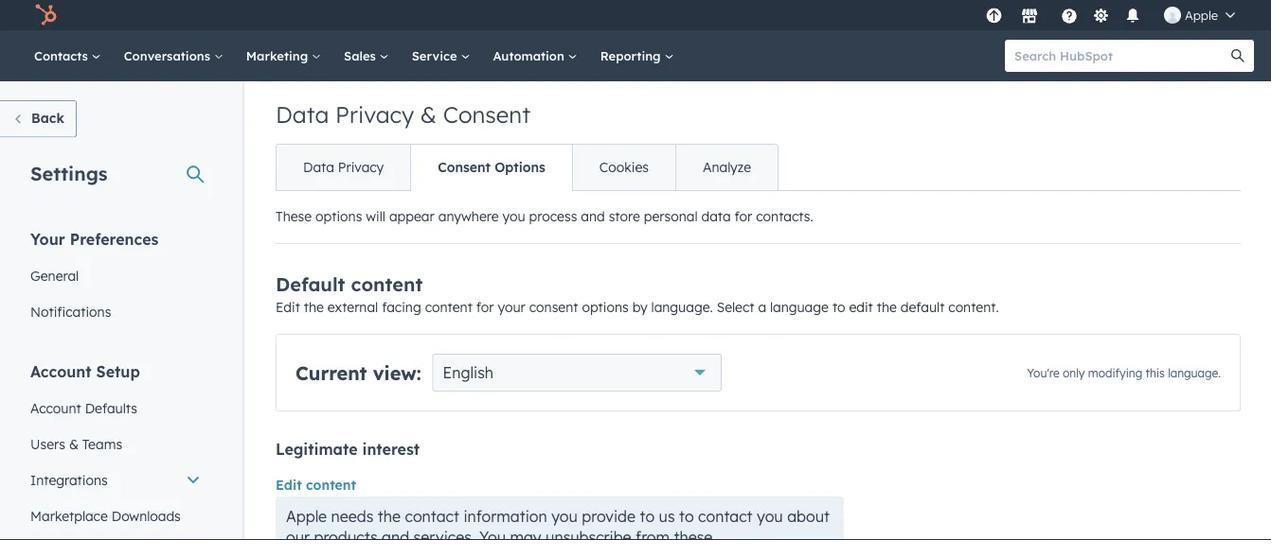 Task type: describe. For each thing, give the bounding box(es) containing it.
help button
[[1053, 0, 1085, 30]]

process
[[529, 208, 577, 225]]

data privacy & consent
[[276, 100, 530, 129]]

interest
[[362, 440, 420, 459]]

search button
[[1222, 40, 1254, 72]]

by
[[632, 299, 648, 316]]

0 vertical spatial and
[[581, 208, 605, 225]]

apple for apple needs the contact information you provide to us to contact you about our products and services. you may unsubscribe from thes
[[286, 508, 327, 527]]

account for account setup
[[30, 362, 92, 381]]

needs
[[331, 508, 374, 527]]

back
[[31, 110, 64, 126]]

account defaults
[[30, 400, 137, 417]]

data for data privacy & consent
[[276, 100, 329, 129]]

content for edit
[[306, 477, 356, 494]]

english
[[443, 364, 494, 383]]

automation link
[[482, 30, 589, 81]]

external
[[328, 299, 378, 316]]

consent options link
[[410, 145, 572, 190]]

a
[[758, 299, 766, 316]]

data privacy link
[[277, 145, 410, 190]]

notifications
[[30, 304, 111, 320]]

content.
[[948, 299, 999, 316]]

account setup element
[[19, 361, 212, 541]]

notifications link
[[19, 294, 212, 330]]

help image
[[1061, 9, 1078, 26]]

english button
[[432, 354, 722, 392]]

and inside apple needs the contact information you provide to us to contact you about our products and services. you may unsubscribe from thes
[[382, 529, 409, 541]]

back link
[[0, 100, 77, 138]]

our
[[286, 529, 310, 541]]

only
[[1063, 367, 1085, 381]]

facing
[[382, 299, 421, 316]]

data privacy
[[303, 159, 384, 176]]

marketplace downloads link
[[19, 499, 212, 535]]

1 contact from the left
[[405, 508, 459, 527]]

Search HubSpot search field
[[1005, 40, 1237, 72]]

1 horizontal spatial &
[[420, 100, 437, 129]]

apple menu
[[980, 0, 1248, 30]]

modifying
[[1088, 367, 1142, 381]]

account for account defaults
[[30, 400, 81, 417]]

the inside apple needs the contact information you provide to us to contact you about our products and services. you may unsubscribe from thes
[[378, 508, 401, 527]]

setup
[[96, 362, 140, 381]]

2 contact from the left
[[698, 508, 753, 527]]

view:
[[373, 361, 421, 385]]

store
[[609, 208, 640, 225]]

automation
[[493, 48, 568, 63]]

0 horizontal spatial the
[[304, 299, 324, 316]]

hubspot image
[[34, 4, 57, 27]]

your
[[30, 230, 65, 249]]

these
[[276, 208, 312, 225]]

apple for apple
[[1185, 7, 1218, 23]]

data
[[701, 208, 731, 225]]

will
[[366, 208, 385, 225]]

account defaults link
[[19, 391, 212, 427]]

upgrade link
[[982, 5, 1006, 25]]

cookies link
[[572, 145, 675, 190]]

edit content button
[[276, 475, 356, 497]]

conversations link
[[112, 30, 235, 81]]

current
[[296, 361, 367, 385]]

contacts.
[[756, 208, 813, 225]]

you're
[[1027, 367, 1060, 381]]

information
[[464, 508, 547, 527]]

contacts
[[34, 48, 92, 63]]

edit
[[849, 299, 873, 316]]

your preferences
[[30, 230, 159, 249]]

this
[[1146, 367, 1165, 381]]

these options will appear anywhere you process and store personal data for contacts.
[[276, 208, 813, 225]]

marketplaces button
[[1010, 0, 1049, 30]]

sales link
[[332, 30, 400, 81]]

may
[[510, 529, 541, 541]]

sales
[[344, 48, 379, 63]]

general
[[30, 268, 79, 284]]

& inside 'account setup' element
[[69, 436, 79, 453]]

to inside 'default content edit the external facing content for your consent options by language. select a language to edit the default content.'
[[832, 299, 845, 316]]

service link
[[400, 30, 482, 81]]

navigation containing data privacy
[[276, 144, 779, 191]]

2 horizontal spatial you
[[757, 508, 783, 527]]

2 horizontal spatial the
[[877, 299, 897, 316]]

default
[[276, 273, 345, 296]]

1 vertical spatial content
[[425, 299, 472, 316]]

privacy for data privacy & consent
[[335, 100, 414, 129]]

settings link
[[1089, 5, 1113, 25]]

language
[[770, 299, 829, 316]]

data for data privacy
[[303, 159, 334, 176]]



Task type: locate. For each thing, give the bounding box(es) containing it.
and left services.
[[382, 529, 409, 541]]

0 vertical spatial language.
[[651, 299, 713, 316]]

apple up the our
[[286, 508, 327, 527]]

to right us at the bottom right
[[679, 508, 694, 527]]

1 vertical spatial consent
[[438, 159, 491, 176]]

1 horizontal spatial contact
[[698, 508, 753, 527]]

& right users
[[69, 436, 79, 453]]

settings
[[30, 161, 108, 185]]

apple inside popup button
[[1185, 7, 1218, 23]]

you
[[502, 208, 525, 225], [551, 508, 578, 527], [757, 508, 783, 527]]

1 vertical spatial privacy
[[338, 159, 384, 176]]

edit inside edit content button
[[276, 477, 302, 494]]

defaults
[[85, 400, 137, 417]]

bob builder image
[[1164, 7, 1181, 24]]

0 horizontal spatial apple
[[286, 508, 327, 527]]

0 horizontal spatial for
[[476, 299, 494, 316]]

consent inside consent options link
[[438, 159, 491, 176]]

marketing link
[[235, 30, 332, 81]]

apple inside apple needs the contact information you provide to us to contact you about our products and services. you may unsubscribe from thes
[[286, 508, 327, 527]]

1 horizontal spatial for
[[735, 208, 752, 225]]

options inside 'default content edit the external facing content for your consent options by language. select a language to edit the default content.'
[[582, 299, 629, 316]]

edit down default
[[276, 299, 300, 316]]

search image
[[1231, 49, 1245, 63]]

0 horizontal spatial language.
[[651, 299, 713, 316]]

to left 'edit'
[[832, 299, 845, 316]]

2 account from the top
[[30, 400, 81, 417]]

for right data
[[735, 208, 752, 225]]

current view:
[[296, 361, 421, 385]]

2 vertical spatial content
[[306, 477, 356, 494]]

downloads
[[112, 508, 181, 525]]

your
[[498, 299, 526, 316]]

1 account from the top
[[30, 362, 92, 381]]

contact
[[405, 508, 459, 527], [698, 508, 753, 527]]

analyze link
[[675, 145, 778, 190]]

1 vertical spatial apple
[[286, 508, 327, 527]]

the right needs
[[378, 508, 401, 527]]

1 horizontal spatial options
[[582, 299, 629, 316]]

analyze
[[703, 159, 751, 176]]

1 horizontal spatial the
[[378, 508, 401, 527]]

privacy up "will"
[[338, 159, 384, 176]]

1 vertical spatial for
[[476, 299, 494, 316]]

1 vertical spatial options
[[582, 299, 629, 316]]

for
[[735, 208, 752, 225], [476, 299, 494, 316]]

users & teams link
[[19, 427, 212, 463]]

cookies
[[599, 159, 649, 176]]

apple needs the contact information you provide to us to contact you about our products and services. you may unsubscribe from thes
[[286, 508, 830, 541]]

integrations
[[30, 472, 108, 489]]

content inside button
[[306, 477, 356, 494]]

options
[[315, 208, 362, 225], [582, 299, 629, 316]]

appear
[[389, 208, 435, 225]]

language.
[[651, 299, 713, 316], [1168, 367, 1221, 381]]

0 vertical spatial options
[[315, 208, 362, 225]]

edit inside 'default content edit the external facing content for your consent options by language. select a language to edit the default content.'
[[276, 299, 300, 316]]

edit content
[[276, 477, 356, 494]]

1 horizontal spatial apple
[[1185, 7, 1218, 23]]

services.
[[414, 529, 475, 541]]

0 vertical spatial for
[[735, 208, 752, 225]]

you left about
[[757, 508, 783, 527]]

edit
[[276, 299, 300, 316], [276, 477, 302, 494]]

contact up services.
[[405, 508, 459, 527]]

0 horizontal spatial you
[[502, 208, 525, 225]]

unsubscribe
[[546, 529, 631, 541]]

you left process
[[502, 208, 525, 225]]

0 vertical spatial &
[[420, 100, 437, 129]]

teams
[[82, 436, 122, 453]]

1 edit from the top
[[276, 299, 300, 316]]

for left your
[[476, 299, 494, 316]]

0 vertical spatial privacy
[[335, 100, 414, 129]]

account setup
[[30, 362, 140, 381]]

1 vertical spatial data
[[303, 159, 334, 176]]

language. right by
[[651, 299, 713, 316]]

to up from
[[640, 508, 655, 527]]

your preferences element
[[19, 229, 212, 330]]

you up unsubscribe
[[551, 508, 578, 527]]

consent up consent options
[[443, 100, 530, 129]]

the
[[304, 299, 324, 316], [877, 299, 897, 316], [378, 508, 401, 527]]

edit down legitimate
[[276, 477, 302, 494]]

legitimate
[[276, 440, 358, 459]]

0 vertical spatial account
[[30, 362, 92, 381]]

to
[[832, 299, 845, 316], [640, 508, 655, 527], [679, 508, 694, 527]]

marketplace
[[30, 508, 108, 525]]

apple right bob builder 'image'
[[1185, 7, 1218, 23]]

you for anywhere
[[502, 208, 525, 225]]

0 horizontal spatial contact
[[405, 508, 459, 527]]

you're only modifying this language.
[[1027, 367, 1221, 381]]

0 horizontal spatial &
[[69, 436, 79, 453]]

marketplaces image
[[1021, 9, 1038, 26]]

contacts link
[[23, 30, 112, 81]]

0 vertical spatial apple
[[1185, 7, 1218, 23]]

2 edit from the top
[[276, 477, 302, 494]]

0 vertical spatial data
[[276, 100, 329, 129]]

hubspot link
[[23, 4, 71, 27]]

0 vertical spatial edit
[[276, 299, 300, 316]]

2 horizontal spatial to
[[832, 299, 845, 316]]

you
[[479, 529, 506, 541]]

data up 'these'
[[303, 159, 334, 176]]

0 horizontal spatial options
[[315, 208, 362, 225]]

1 vertical spatial &
[[69, 436, 79, 453]]

contact right us at the bottom right
[[698, 508, 753, 527]]

privacy down sales link
[[335, 100, 414, 129]]

upgrade image
[[985, 8, 1003, 25]]

products
[[314, 529, 378, 541]]

1 horizontal spatial and
[[581, 208, 605, 225]]

default content edit the external facing content for your consent options by language. select a language to edit the default content.
[[276, 273, 999, 316]]

for inside 'default content edit the external facing content for your consent options by language. select a language to edit the default content.'
[[476, 299, 494, 316]]

account up users
[[30, 400, 81, 417]]

the right 'edit'
[[877, 299, 897, 316]]

content
[[351, 273, 423, 296], [425, 299, 472, 316], [306, 477, 356, 494]]

reporting
[[600, 48, 664, 63]]

default
[[901, 299, 945, 316]]

select
[[717, 299, 754, 316]]

navigation
[[276, 144, 779, 191]]

notifications button
[[1117, 0, 1149, 30]]

users & teams
[[30, 436, 122, 453]]

& down service
[[420, 100, 437, 129]]

us
[[659, 508, 675, 527]]

apple
[[1185, 7, 1218, 23], [286, 508, 327, 527]]

preferences
[[70, 230, 159, 249]]

content up facing
[[351, 273, 423, 296]]

notifications image
[[1124, 9, 1141, 26]]

consent up anywhere
[[438, 159, 491, 176]]

and left the store
[[581, 208, 605, 225]]

the down default
[[304, 299, 324, 316]]

integrations button
[[19, 463, 212, 499]]

0 horizontal spatial to
[[640, 508, 655, 527]]

general link
[[19, 258, 212, 294]]

1 horizontal spatial language.
[[1168, 367, 1221, 381]]

language. inside 'default content edit the external facing content for your consent options by language. select a language to edit the default content.'
[[651, 299, 713, 316]]

account up account defaults
[[30, 362, 92, 381]]

1 vertical spatial language.
[[1168, 367, 1221, 381]]

content up needs
[[306, 477, 356, 494]]

0 vertical spatial consent
[[443, 100, 530, 129]]

you for information
[[551, 508, 578, 527]]

content for default
[[351, 273, 423, 296]]

consent
[[443, 100, 530, 129], [438, 159, 491, 176]]

options left by
[[582, 299, 629, 316]]

1 vertical spatial edit
[[276, 477, 302, 494]]

account
[[30, 362, 92, 381], [30, 400, 81, 417]]

personal
[[644, 208, 698, 225]]

options left "will"
[[315, 208, 362, 225]]

privacy for data privacy
[[338, 159, 384, 176]]

0 vertical spatial content
[[351, 273, 423, 296]]

marketing
[[246, 48, 312, 63]]

legitimate interest
[[276, 440, 420, 459]]

1 horizontal spatial to
[[679, 508, 694, 527]]

1 vertical spatial and
[[382, 529, 409, 541]]

1 horizontal spatial you
[[551, 508, 578, 527]]

settings image
[[1093, 8, 1110, 25]]

0 horizontal spatial and
[[382, 529, 409, 541]]

data down marketing link
[[276, 100, 329, 129]]

consent
[[529, 299, 578, 316]]

language. right the this
[[1168, 367, 1221, 381]]

from
[[636, 529, 670, 541]]

apple button
[[1153, 0, 1246, 30]]

account inside "link"
[[30, 400, 81, 417]]

users
[[30, 436, 65, 453]]

marketplace downloads
[[30, 508, 181, 525]]

provide
[[582, 508, 636, 527]]

consent options
[[438, 159, 545, 176]]

content right facing
[[425, 299, 472, 316]]

1 vertical spatial account
[[30, 400, 81, 417]]

anywhere
[[438, 208, 499, 225]]



Task type: vqa. For each thing, say whether or not it's contained in the screenshot.
the middle THE THE
yes



